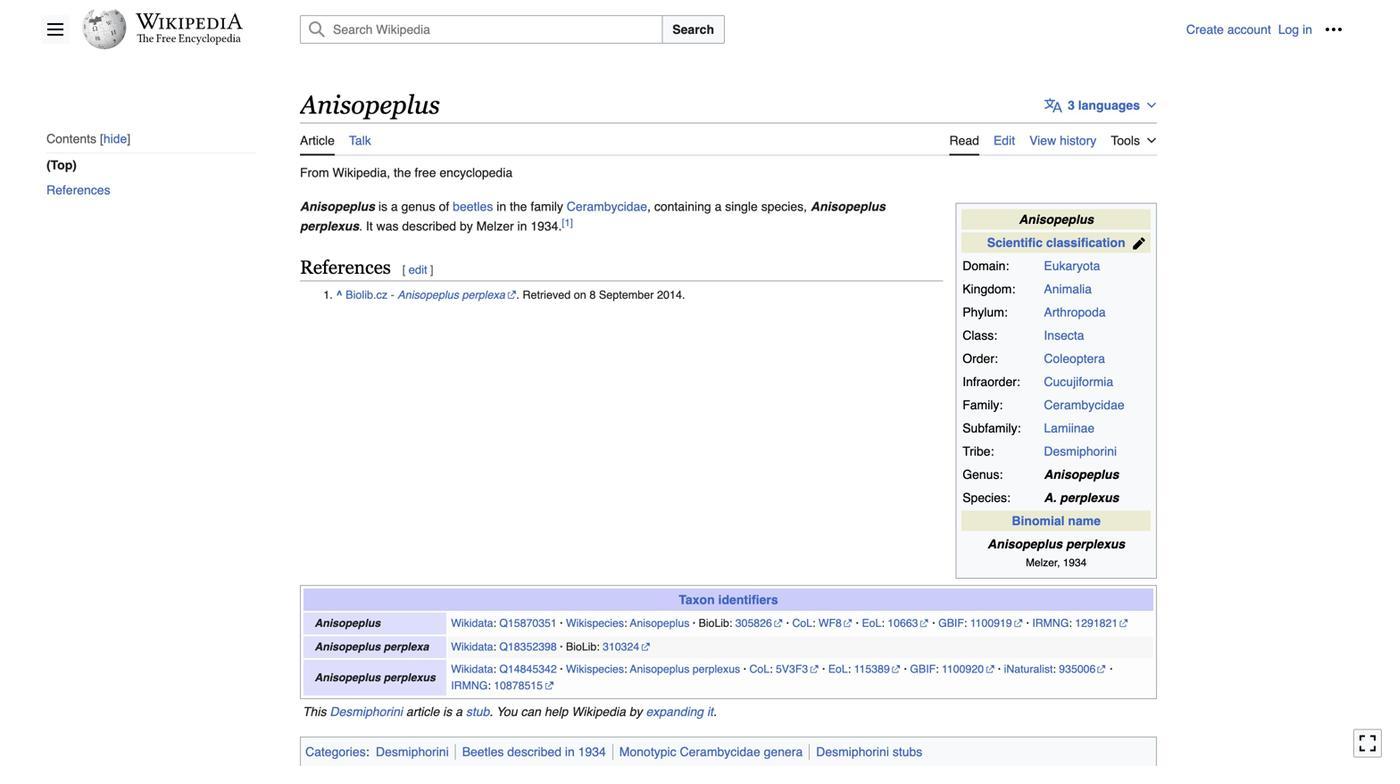 Task type: vqa. For each thing, say whether or not it's contained in the screenshot.
'Wikipedia' image
yes



Task type: describe. For each thing, give the bounding box(es) containing it.
wikidata link for wikidata : q18352398
[[451, 641, 493, 654]]

wikispecies : anisopeplus perplexus
[[566, 663, 740, 676]]

gbif : 1100920
[[910, 663, 984, 676]]

0 vertical spatial cerambycidae
[[567, 200, 647, 214]]

in inside personal tools navigation
[[1302, 22, 1312, 37]]

0 horizontal spatial references
[[46, 183, 110, 197]]

in down "help"
[[565, 746, 575, 760]]

anisopeplus up a. perplexus
[[1044, 468, 1119, 482]]

5v3f3 link
[[776, 663, 819, 676]]

anisopeplus up 310324 link
[[630, 617, 689, 630]]

binomial
[[1012, 514, 1065, 528]]

1 horizontal spatial anisopeplus link
[[1044, 468, 1119, 482]]

from
[[300, 166, 329, 180]]

gbif for gbif : 1100919
[[938, 617, 964, 630]]

wf8 link
[[818, 617, 853, 630]]

species:
[[962, 491, 1010, 505]]

described inside . it was described by melzer in 1934. [1]
[[402, 219, 456, 234]]

beetles
[[453, 200, 493, 214]]

: for irmng : 1291821
[[1069, 617, 1072, 630]]

935006
[[1059, 663, 1096, 676]]

melzer,
[[1026, 557, 1060, 569]]

references inside anisopeplus element
[[300, 257, 391, 278]]

3 languages
[[1068, 98, 1140, 112]]

read link
[[949, 123, 979, 156]]

anisopeplus element
[[300, 156, 1157, 767]]

irmng inside inaturalist : 935006 irmng : 10878515
[[451, 680, 488, 693]]

col : wf8
[[792, 617, 842, 630]]

a. perplexus
[[1044, 491, 1119, 505]]

wikispecies : anisopeplus
[[566, 617, 689, 630]]

(top)
[[46, 158, 77, 172]]

: for eol : 115389
[[848, 663, 851, 676]]

language progressive image
[[1044, 96, 1062, 114]]

it
[[707, 705, 713, 720]]

menu image
[[46, 21, 64, 38]]

q18352398 link
[[499, 641, 557, 654]]

^
[[336, 289, 342, 302]]

0 horizontal spatial a
[[391, 200, 398, 214]]

0 horizontal spatial cerambycidae link
[[567, 200, 647, 214]]

inaturalist : 935006 irmng : 10878515
[[451, 663, 1096, 693]]

was
[[376, 219, 399, 234]]

wikispecies link for wikispecies : anisopeplus
[[566, 617, 624, 630]]

taxon identifiers link
[[679, 593, 778, 607]]

.  retrieved on 8 september 2014.
[[516, 289, 685, 302]]

taxon identifiers
[[679, 593, 778, 607]]

1 horizontal spatial cerambycidae
[[680, 746, 760, 760]]

search
[[672, 22, 714, 37]]

wikidata : q18352398
[[451, 641, 557, 654]]

fullscreen image
[[1359, 735, 1377, 753]]

0 horizontal spatial is
[[378, 200, 387, 214]]

log in link
[[1278, 22, 1312, 37]]

1100919 link
[[970, 617, 1023, 630]]

,
[[647, 200, 651, 214]]

from wikipedia, the free encyclopedia
[[300, 166, 512, 180]]

biolib.cz
[[346, 289, 388, 302]]

1 vertical spatial desmiphorini link
[[330, 705, 403, 720]]

wikidata : q14845342
[[451, 663, 557, 676]]

create account log in
[[1186, 22, 1312, 37]]

wikidata for wikidata : q15870351
[[451, 617, 493, 630]]

retrieved
[[523, 289, 571, 302]]

expanding it link
[[646, 705, 713, 720]]

0 vertical spatial desmiphorini link
[[1044, 444, 1117, 459]]

eol : 115389
[[828, 663, 890, 676]]

view history
[[1029, 134, 1096, 148]]

kingdom:
[[962, 282, 1015, 296]]

read
[[949, 134, 979, 148]]

log
[[1278, 22, 1299, 37]]

anisopeplus is a genus of beetles in the family cerambycidae , containing a single species,
[[300, 200, 811, 214]]

species,
[[761, 200, 807, 214]]

anisopeplus up the 'this' in the bottom of the page
[[315, 641, 380, 654]]

genus
[[401, 200, 435, 214]]

insecta link
[[1044, 328, 1084, 343]]

0 vertical spatial perplexa
[[462, 289, 505, 302]]

: for inaturalist : 935006 irmng : 10878515
[[1053, 663, 1056, 676]]

biolib: for biolib: 305826
[[699, 617, 732, 630]]

: for gbif : 1100920
[[936, 663, 939, 676]]

q15870351 link
[[499, 617, 557, 630]]

stub
[[466, 705, 489, 720]]

article
[[300, 134, 335, 148]]

2 vertical spatial desmiphorini link
[[376, 746, 449, 760]]

gbif for gbif : 1100920
[[910, 663, 936, 676]]

wikidata for wikidata : q18352398
[[451, 641, 493, 654]]

anisopeplus down the anisopeplus perplexa
[[315, 672, 380, 685]]

1 vertical spatial 1934
[[578, 746, 606, 760]]

categories :
[[305, 746, 373, 760]]

monotypic
[[619, 746, 676, 760]]

lamiinae link
[[1044, 421, 1095, 436]]

monotypic cerambycidae genera
[[619, 746, 803, 760]]

10663
[[888, 617, 918, 630]]

help
[[544, 705, 568, 720]]

biolib: 305826
[[699, 617, 772, 630]]

insecta
[[1044, 328, 1084, 343]]

gbif : 1100919
[[938, 617, 1012, 630]]

q14845342
[[499, 663, 557, 676]]

article link
[[300, 123, 335, 156]]

references link
[[46, 178, 255, 203]]

arthropoda link
[[1044, 305, 1106, 320]]

wikidata link for wikidata : q15870351
[[451, 617, 493, 630]]

2014.
[[657, 289, 685, 302]]

1291821 link
[[1075, 617, 1129, 630]]

1 horizontal spatial the
[[510, 200, 527, 214]]

wikidata : q15870351
[[451, 617, 557, 630]]

: for wikispecies : anisopeplus perplexus
[[624, 663, 627, 676]]

view history link
[[1029, 123, 1096, 154]]

taxon
[[679, 593, 715, 607]]

arthropoda
[[1044, 305, 1106, 320]]

305826
[[735, 617, 772, 630]]

: for wikidata : q18352398
[[493, 641, 496, 654]]

3
[[1068, 98, 1075, 112]]

1 vertical spatial anisopeplus perplexus
[[315, 672, 436, 685]]

perplexus up article
[[384, 672, 436, 685]]

scientific
[[987, 236, 1043, 250]]

view
[[1029, 134, 1056, 148]]

q15870351
[[499, 617, 557, 630]]

cucujiformia link
[[1044, 375, 1113, 389]]

2 horizontal spatial a
[[715, 200, 722, 214]]

single
[[725, 200, 758, 214]]

: for wikidata : q14845342
[[493, 663, 496, 676]]

col link for col : 5v3f3
[[749, 663, 770, 676]]

col link for col : wf8
[[792, 617, 812, 630]]

monotypic cerambycidae genera link
[[619, 746, 803, 760]]

classification
[[1046, 236, 1125, 250]]

q14845342 link
[[499, 663, 557, 676]]

desmiphorini for desmiphorini stubs
[[816, 746, 889, 760]]

col for col : 5v3f3
[[749, 663, 770, 676]]

anisopeplus inside anisopeplus perplexus
[[811, 200, 886, 214]]

in inside . it was described by melzer in 1934. [1]
[[517, 219, 527, 234]]

inaturalist link
[[1004, 663, 1053, 676]]

domain:
[[962, 259, 1009, 273]]

eol for eol : 115389
[[828, 663, 848, 676]]

stub link
[[466, 705, 489, 720]]

edit this classification image
[[1132, 237, 1146, 250]]

anisopeplus perplexa
[[315, 641, 429, 654]]

eol link for eol : 10663
[[862, 617, 881, 630]]

: for gbif : 1100919
[[964, 617, 967, 630]]

-
[[391, 289, 394, 302]]

1 vertical spatial cerambycidae link
[[1044, 398, 1124, 412]]

anisopeplus inside binomial name anisopeplus perplexus melzer, 1934
[[987, 537, 1062, 552]]

infraorder:
[[962, 375, 1020, 389]]

eol link for eol : 115389
[[828, 663, 848, 676]]

. right the expanding
[[713, 705, 717, 720]]

: for wikispecies : anisopeplus
[[624, 617, 627, 630]]

wikipedia image
[[136, 13, 243, 29]]

encyclopedia
[[440, 166, 512, 180]]

wf8
[[818, 617, 842, 630]]

wikispecies for wikispecies : anisopeplus perplexus
[[566, 663, 624, 676]]

anisopeplus up the anisopeplus perplexa
[[315, 617, 380, 630]]

containing
[[654, 200, 711, 214]]

0 horizontal spatial perplexa
[[384, 641, 429, 654]]



Task type: locate. For each thing, give the bounding box(es) containing it.
beetles described in 1934
[[462, 746, 606, 760]]

0 vertical spatial is
[[378, 200, 387, 214]]

1934 inside binomial name anisopeplus perplexus melzer, 1934
[[1063, 557, 1087, 569]]

1100920 link
[[942, 663, 995, 676]]

Search Wikipedia search field
[[300, 15, 663, 44]]

1 vertical spatial wikidata link
[[451, 641, 493, 654]]

1 horizontal spatial col
[[792, 617, 812, 630]]

gbif link left 1100920
[[910, 663, 936, 676]]

gbif link for gbif : 1100919
[[938, 617, 964, 630]]

10663 link
[[888, 617, 929, 630]]

. left retrieved
[[516, 289, 519, 302]]

anisopeplus main content
[[293, 80, 1343, 767]]

2 vertical spatial wikidata link
[[451, 663, 493, 676]]

2 wikispecies link from the top
[[566, 663, 624, 676]]

a up "was" at the left top
[[391, 200, 398, 214]]

anisopeplus link
[[1044, 468, 1119, 482], [630, 617, 689, 630]]

inaturalist
[[1004, 663, 1053, 676]]

1 horizontal spatial references
[[300, 257, 391, 278]]

0 horizontal spatial col link
[[749, 663, 770, 676]]

gbif link left 1100919
[[938, 617, 964, 630]]

1 vertical spatial col link
[[749, 663, 770, 676]]

perplexa left retrieved
[[462, 289, 505, 302]]

a left single
[[715, 200, 722, 214]]

0 horizontal spatial cerambycidae
[[567, 200, 647, 214]]

cerambycidae down the cucujiformia
[[1044, 398, 1124, 412]]

subfamily:
[[962, 421, 1021, 436]]

1 horizontal spatial by
[[629, 705, 642, 720]]

biolib: for biolib: 310324
[[566, 641, 600, 654]]

1 vertical spatial perplexa
[[384, 641, 429, 654]]

0 horizontal spatial gbif link
[[910, 663, 936, 676]]

wikidata link down wikidata : q18352398
[[451, 663, 493, 676]]

references
[[46, 183, 110, 197], [300, 257, 391, 278]]

1 vertical spatial biolib:
[[566, 641, 600, 654]]

0 vertical spatial wikispecies
[[566, 617, 624, 630]]

[1]
[[562, 217, 573, 229]]

1 vertical spatial gbif
[[910, 663, 936, 676]]

desmiphorini link down article
[[376, 746, 449, 760]]

anisopeplus link up a. perplexus
[[1044, 468, 1119, 482]]

cerambycidae down the it
[[680, 746, 760, 760]]

: for categories :
[[366, 746, 369, 760]]

in up melzer
[[497, 200, 506, 214]]

0 vertical spatial gbif link
[[938, 617, 964, 630]]

: for eol : 10663
[[881, 617, 884, 630]]

0 vertical spatial the
[[394, 166, 411, 180]]

1 vertical spatial wikispecies
[[566, 663, 624, 676]]

[1] link
[[562, 217, 573, 229]]

anisopeplus right species, at the top of the page
[[811, 200, 886, 214]]

by right wikipedia
[[629, 705, 642, 720]]

in right log at the top right
[[1302, 22, 1312, 37]]

create
[[1186, 22, 1224, 37]]

0 horizontal spatial col
[[749, 663, 770, 676]]

2 vertical spatial cerambycidae
[[680, 746, 760, 760]]

of
[[439, 200, 449, 214]]

1 vertical spatial anisopeplus link
[[630, 617, 689, 630]]

gbif link for gbif : 1100920
[[910, 663, 936, 676]]

is
[[378, 200, 387, 214], [443, 705, 452, 720]]

talk
[[349, 134, 371, 148]]

1 vertical spatial irmng
[[451, 680, 488, 693]]

1 vertical spatial references
[[300, 257, 391, 278]]

1934 right melzer,
[[1063, 557, 1087, 569]]

irmng link left 1291821
[[1032, 617, 1069, 630]]

perplexus inside binomial name anisopeplus perplexus melzer, 1934
[[1066, 537, 1125, 552]]

irmng link
[[1032, 617, 1069, 630], [451, 680, 488, 693]]

contents
[[46, 132, 96, 146]]

a left stub link
[[455, 705, 462, 720]]

1 vertical spatial eol link
[[828, 663, 848, 676]]

1 vertical spatial by
[[629, 705, 642, 720]]

this desmiphorini article is a stub . you can help wikipedia by expanding it .
[[303, 705, 717, 720]]

col link left 5v3f3
[[749, 663, 770, 676]]

desmiphorini link
[[1044, 444, 1117, 459], [330, 705, 403, 720], [376, 746, 449, 760]]

name
[[1068, 514, 1101, 528]]

0 vertical spatial cerambycidae link
[[567, 200, 647, 214]]

0 vertical spatial biolib:
[[699, 617, 732, 630]]

0 horizontal spatial anisopeplus link
[[630, 617, 689, 630]]

perplexus up the it
[[693, 663, 740, 676]]

col left wf8
[[792, 617, 812, 630]]

biolib: left 310324
[[566, 641, 600, 654]]

the left free
[[394, 166, 411, 180]]

5v3f3
[[776, 663, 808, 676]]

1 wikidata link from the top
[[451, 617, 493, 630]]

anisopeplus perplexus link
[[630, 663, 740, 676]]

irmng link for 10878515
[[451, 680, 488, 693]]

0 vertical spatial wikidata
[[451, 617, 493, 630]]

desmiphorini link up categories :
[[330, 705, 403, 720]]

perplexa up article
[[384, 641, 429, 654]]

0 vertical spatial eol
[[862, 617, 881, 630]]

scientific classification link
[[987, 236, 1125, 250]]

a
[[391, 200, 398, 214], [715, 200, 722, 214], [455, 705, 462, 720]]

wikispecies up biolib: 310324
[[566, 617, 624, 630]]

family
[[531, 200, 563, 214]]

desmiphorini down article
[[376, 746, 449, 760]]

1 vertical spatial wikidata
[[451, 641, 493, 654]]

0 vertical spatial gbif
[[938, 617, 964, 630]]

wikidata down wikidata : q18352398
[[451, 663, 493, 676]]

0 vertical spatial irmng link
[[1032, 617, 1069, 630]]

anisopeplus
[[300, 90, 440, 120], [300, 200, 375, 214], [811, 200, 886, 214], [1019, 212, 1094, 227], [398, 289, 459, 302], [1044, 468, 1119, 482], [987, 537, 1062, 552], [315, 617, 380, 630], [630, 617, 689, 630], [315, 641, 380, 654], [630, 663, 689, 676], [315, 672, 380, 685]]

1 horizontal spatial is
[[443, 705, 452, 720]]

animalia link
[[1044, 282, 1092, 296]]

eukaryota
[[1044, 259, 1100, 273]]

anisopeplus down ]
[[398, 289, 459, 302]]

irmng left 1291821
[[1032, 617, 1069, 630]]

1 horizontal spatial biolib:
[[699, 617, 732, 630]]

. left you
[[489, 705, 493, 720]]

1 horizontal spatial eol link
[[862, 617, 881, 630]]

col left 5v3f3
[[749, 663, 770, 676]]

desmiphorini for topmost desmiphorini link
[[1044, 444, 1117, 459]]

animalia
[[1044, 282, 1092, 296]]

wikispecies
[[566, 617, 624, 630], [566, 663, 624, 676]]

categories link
[[305, 746, 366, 760]]

0 vertical spatial irmng
[[1032, 617, 1069, 630]]

wikidata up wikidata : q14845342
[[451, 641, 493, 654]]

1 vertical spatial described
[[507, 746, 561, 760]]

0 horizontal spatial 1934
[[578, 746, 606, 760]]

cerambycidae link
[[567, 200, 647, 214], [1044, 398, 1124, 412]]

0 horizontal spatial eol link
[[828, 663, 848, 676]]

anisopeplus link up 310324 link
[[630, 617, 689, 630]]

perplexus down name in the right of the page
[[1066, 537, 1125, 552]]

: for col : 5v3f3
[[770, 663, 773, 676]]

class:
[[962, 328, 997, 343]]

the left family
[[510, 200, 527, 214]]

anisopeplus up melzer,
[[987, 537, 1062, 552]]

1 vertical spatial gbif link
[[910, 663, 936, 676]]

0 vertical spatial col
[[792, 617, 812, 630]]

1 wikidata from the top
[[451, 617, 493, 630]]

0 horizontal spatial by
[[460, 219, 473, 234]]

lamiinae
[[1044, 421, 1095, 436]]

desmiphorini link down lamiinae
[[1044, 444, 1117, 459]]

1 vertical spatial is
[[443, 705, 452, 720]]

is up "was" at the left top
[[378, 200, 387, 214]]

0 vertical spatial anisopeplus perplexus
[[300, 200, 886, 234]]

1 vertical spatial the
[[510, 200, 527, 214]]

.
[[359, 219, 362, 234], [516, 289, 519, 302], [489, 705, 493, 720], [713, 705, 717, 720]]

described down "can"
[[507, 746, 561, 760]]

115389
[[854, 663, 890, 676]]

free
[[415, 166, 436, 180]]

gbif left 1100920
[[910, 663, 936, 676]]

col link left wf8
[[792, 617, 812, 630]]

0 vertical spatial col link
[[792, 617, 812, 630]]

1 horizontal spatial irmng
[[1032, 617, 1069, 630]]

irmng up stub link
[[451, 680, 488, 693]]

0 horizontal spatial gbif
[[910, 663, 936, 676]]

genus:
[[962, 468, 1003, 482]]

col for col : wf8
[[792, 617, 812, 630]]

binomial name link
[[1012, 514, 1101, 528]]

beetles
[[462, 746, 504, 760]]

1 vertical spatial cerambycidae
[[1044, 398, 1124, 412]]

. inside . it was described by melzer in 1934. [1]
[[359, 219, 362, 234]]

0 vertical spatial 1934
[[1063, 557, 1087, 569]]

wikispecies down biolib: 310324
[[566, 663, 624, 676]]

eol link left 10663
[[862, 617, 881, 630]]

in
[[1302, 22, 1312, 37], [497, 200, 506, 214], [517, 219, 527, 234], [565, 746, 575, 760]]

1 horizontal spatial eol
[[862, 617, 881, 630]]

wikidata up wikidata : q18352398
[[451, 617, 493, 630]]

in left 1934.
[[517, 219, 527, 234]]

cerambycidae link up [1]
[[567, 200, 647, 214]]

wikidata link for wikidata : q14845342
[[451, 663, 493, 676]]

3 wikidata link from the top
[[451, 663, 493, 676]]

wikispecies for wikispecies : anisopeplus
[[566, 617, 624, 630]]

gbif left 1100919
[[938, 617, 964, 630]]

wikipedia,
[[333, 166, 390, 180]]

irmng link up stub link
[[451, 680, 488, 693]]

1934 down wikipedia
[[578, 746, 606, 760]]

references up ^
[[300, 257, 391, 278]]

desmiphorini up categories :
[[330, 705, 403, 720]]

1 horizontal spatial perplexa
[[462, 289, 505, 302]]

cerambycidae link down the cucujiformia
[[1044, 398, 1124, 412]]

0 vertical spatial by
[[460, 219, 473, 234]]

can
[[521, 705, 541, 720]]

1 horizontal spatial gbif
[[938, 617, 964, 630]]

col
[[792, 617, 812, 630], [749, 663, 770, 676]]

: for wikidata : q15870351
[[493, 617, 496, 630]]

eol left 10663
[[862, 617, 881, 630]]

2 vertical spatial wikidata
[[451, 663, 493, 676]]

eol
[[862, 617, 881, 630], [828, 663, 848, 676]]

log in and more options image
[[1325, 21, 1343, 38]]

305826 link
[[735, 617, 783, 630]]

described down genus on the top left
[[402, 219, 456, 234]]

eol for eol : 10663
[[862, 617, 881, 630]]

1 horizontal spatial irmng link
[[1032, 617, 1069, 630]]

hide button
[[100, 132, 130, 146]]

wikispecies link for wikispecies : anisopeplus perplexus
[[566, 663, 624, 676]]

by inside . it was described by melzer in 1934. [1]
[[460, 219, 473, 234]]

col : 5v3f3
[[749, 663, 808, 676]]

account
[[1227, 22, 1271, 37]]

desmiphorini for bottommost desmiphorini link
[[376, 746, 449, 760]]

2 horizontal spatial cerambycidae
[[1044, 398, 1124, 412]]

by down beetles
[[460, 219, 473, 234]]

1291821
[[1075, 617, 1118, 630]]

[ edit ]
[[402, 263, 433, 277]]

order:
[[962, 352, 998, 366]]

0 horizontal spatial described
[[402, 219, 456, 234]]

8
[[589, 289, 596, 302]]

wikidata for wikidata : q14845342
[[451, 663, 493, 676]]

1 horizontal spatial described
[[507, 746, 561, 760]]

1 horizontal spatial gbif link
[[938, 617, 964, 630]]

310324
[[603, 641, 639, 654]]

perplexus left 'it'
[[300, 219, 359, 234]]

described
[[402, 219, 456, 234], [507, 746, 561, 760]]

0 vertical spatial anisopeplus link
[[1044, 468, 1119, 482]]

perplexus inside anisopeplus perplexus
[[300, 219, 359, 234]]

1 vertical spatial irmng link
[[451, 680, 488, 693]]

0 horizontal spatial the
[[394, 166, 411, 180]]

desmiphorini down lamiinae
[[1044, 444, 1117, 459]]

is right article
[[443, 705, 452, 720]]

create account link
[[1186, 22, 1271, 37]]

desmiphorini left stubs
[[816, 746, 889, 760]]

anisopeplus up talk link
[[300, 90, 440, 120]]

eol link left 115389
[[828, 663, 848, 676]]

1 horizontal spatial cerambycidae link
[[1044, 398, 1124, 412]]

tribe:
[[962, 444, 994, 459]]

anisopeplus up scientific classification link
[[1019, 212, 1094, 227]]

1 horizontal spatial a
[[455, 705, 462, 720]]

0 horizontal spatial irmng
[[451, 680, 488, 693]]

(top) link
[[46, 153, 268, 178]]

1 wikispecies from the top
[[566, 617, 624, 630]]

expanding
[[646, 705, 703, 720]]

wikidata
[[451, 617, 493, 630], [451, 641, 493, 654], [451, 663, 493, 676]]

the free encyclopedia image
[[137, 34, 241, 46]]

0 vertical spatial described
[[402, 219, 456, 234]]

0 vertical spatial eol link
[[862, 617, 881, 630]]

wikispecies link down biolib: 310324
[[566, 663, 624, 676]]

biolib:
[[699, 617, 732, 630], [566, 641, 600, 654]]

edit link
[[409, 263, 427, 277]]

0 vertical spatial references
[[46, 183, 110, 197]]

0 horizontal spatial irmng link
[[451, 680, 488, 693]]

wikidata link up wikidata : q18352398
[[451, 617, 493, 630]]

2 wikispecies from the top
[[566, 663, 624, 676]]

0 vertical spatial wikispecies link
[[566, 617, 624, 630]]

anisopeplus down 310324 link
[[630, 663, 689, 676]]

references down (top)
[[46, 183, 110, 197]]

anisopeplus up 'it'
[[300, 200, 375, 214]]

0 horizontal spatial eol
[[828, 663, 848, 676]]

1 vertical spatial wikispecies link
[[566, 663, 624, 676]]

2 wikidata from the top
[[451, 641, 493, 654]]

1 vertical spatial eol
[[828, 663, 848, 676]]

1 wikispecies link from the top
[[566, 617, 624, 630]]

wikipedia
[[571, 705, 626, 720]]

binomial name anisopeplus perplexus melzer, 1934
[[987, 514, 1125, 569]]

3 wikidata from the top
[[451, 663, 493, 676]]

1 horizontal spatial 1934
[[1063, 557, 1087, 569]]

family:
[[962, 398, 1003, 412]]

1 vertical spatial col
[[749, 663, 770, 676]]

cerambycidae up [1]
[[567, 200, 647, 214]]

col link
[[792, 617, 812, 630], [749, 663, 770, 676]]

:
[[493, 617, 496, 630], [624, 617, 627, 630], [812, 617, 815, 630], [881, 617, 884, 630], [964, 617, 967, 630], [1069, 617, 1072, 630], [493, 641, 496, 654], [493, 663, 496, 676], [624, 663, 627, 676], [770, 663, 773, 676], [848, 663, 851, 676], [936, 663, 939, 676], [1053, 663, 1056, 676], [488, 680, 491, 693], [366, 746, 369, 760]]

. left 'it'
[[359, 219, 362, 234]]

wikispecies link up biolib: 310324
[[566, 617, 624, 630]]

irmng link for 1291821
[[1032, 617, 1069, 630]]

0 horizontal spatial biolib:
[[566, 641, 600, 654]]

you
[[496, 705, 517, 720]]

beetles link
[[453, 200, 493, 214]]

wikidata link up wikidata : q14845342
[[451, 641, 493, 654]]

0 vertical spatial wikidata link
[[451, 617, 493, 630]]

eol left 115389
[[828, 663, 848, 676]]

: for col : wf8
[[812, 617, 815, 630]]

1 horizontal spatial col link
[[792, 617, 812, 630]]

Search search field
[[279, 15, 1186, 44]]

talk link
[[349, 123, 371, 154]]

biolib: 310324
[[566, 641, 639, 654]]

personal tools navigation
[[1186, 15, 1348, 44]]

biolib: down taxon identifiers
[[699, 617, 732, 630]]

stubs
[[893, 746, 922, 760]]

2 wikidata link from the top
[[451, 641, 493, 654]]



